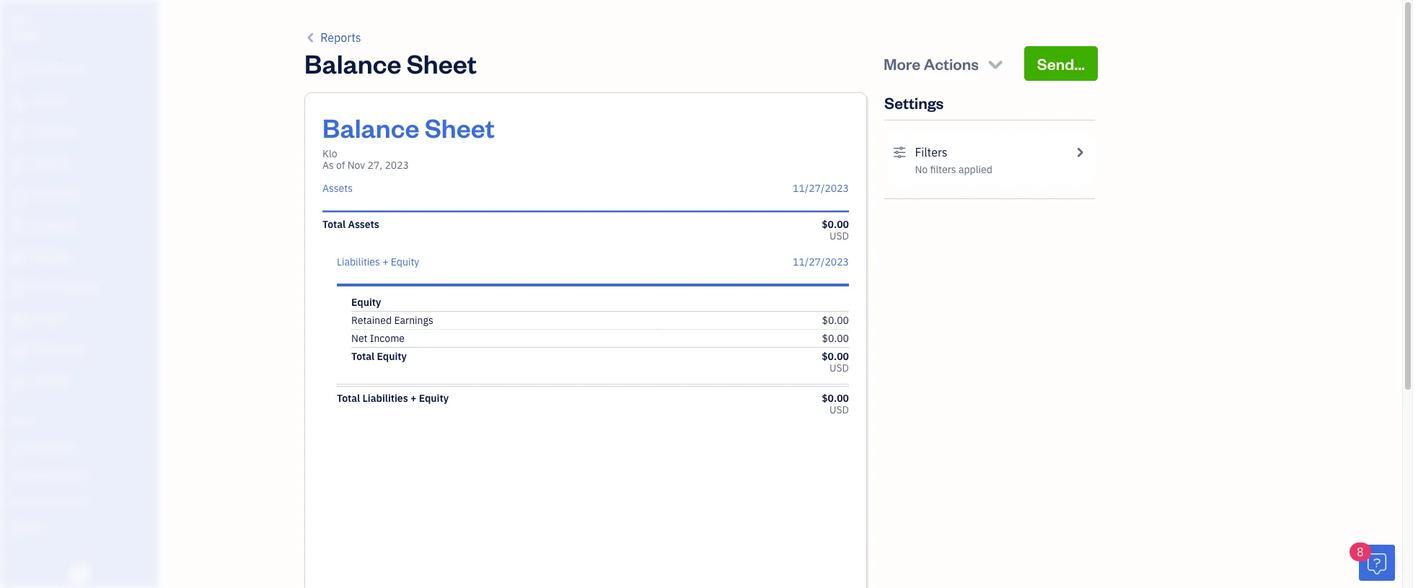 Task type: locate. For each thing, give the bounding box(es) containing it.
sheet inside the balance sheet klo as of nov 27, 2023
[[425, 110, 495, 144]]

sheet for balance sheet
[[407, 46, 477, 80]]

1 horizontal spatial +
[[410, 392, 417, 405]]

1 vertical spatial $0.00 usd
[[822, 350, 849, 374]]

more actions
[[884, 53, 979, 74]]

1 $0.00 usd from the top
[[822, 218, 849, 242]]

3 usd from the top
[[830, 403, 849, 416]]

reports button
[[304, 29, 361, 46]]

$0.00 for total
[[822, 350, 849, 363]]

1 vertical spatial sheet
[[425, 110, 495, 144]]

balance sheet klo as of nov 27, 2023
[[323, 110, 495, 172]]

settings link
[[4, 515, 154, 540]]

nov
[[348, 159, 365, 172]]

0 vertical spatial sheet
[[407, 46, 477, 80]]

apps link
[[4, 408, 154, 434]]

2 $0.00 from the top
[[822, 314, 849, 327]]

2 11/27/2023 from the top
[[793, 255, 849, 268]]

liabilities down total assets
[[337, 255, 380, 268]]

filters
[[930, 163, 956, 176]]

klo
[[12, 13, 27, 27], [323, 147, 337, 160]]

1 usd from the top
[[830, 229, 849, 242]]

balance down reports
[[304, 46, 402, 80]]

2 vertical spatial total
[[337, 392, 360, 405]]

$0.00 for total liabilities + equity
[[822, 392, 849, 405]]

0 vertical spatial klo
[[12, 13, 27, 27]]

members
[[35, 442, 74, 453]]

1 vertical spatial settings
[[11, 522, 44, 533]]

retained
[[351, 314, 392, 327]]

5 $0.00 from the top
[[822, 392, 849, 405]]

0 horizontal spatial settings
[[11, 522, 44, 533]]

send… button
[[1024, 46, 1098, 81]]

settings image
[[893, 144, 907, 161]]

total for total assets
[[323, 218, 346, 231]]

1 vertical spatial klo
[[323, 147, 337, 160]]

settings
[[885, 92, 944, 113], [11, 522, 44, 533]]

2 vertical spatial $0.00 usd
[[822, 392, 849, 416]]

1 $0.00 from the top
[[822, 218, 849, 231]]

+
[[382, 255, 389, 268], [410, 392, 417, 405]]

0 horizontal spatial klo
[[12, 13, 27, 27]]

$0.00 usd
[[822, 218, 849, 242], [822, 350, 849, 374], [822, 392, 849, 416]]

settings down more
[[885, 92, 944, 113]]

0 vertical spatial balance
[[304, 46, 402, 80]]

8 button
[[1350, 543, 1395, 581]]

$0.00 usd for total liabilities + equity
[[822, 392, 849, 416]]

4 $0.00 from the top
[[822, 350, 849, 363]]

total up liabilities + equity
[[323, 218, 346, 231]]

assets down of
[[323, 182, 353, 195]]

0 vertical spatial usd
[[830, 229, 849, 242]]

0 vertical spatial $0.00 usd
[[822, 218, 849, 242]]

bank
[[11, 495, 32, 506]]

3 $0.00 from the top
[[822, 332, 849, 345]]

klo up owner
[[12, 13, 27, 27]]

3 $0.00 usd from the top
[[822, 392, 849, 416]]

1 vertical spatial usd
[[830, 361, 849, 374]]

usd
[[830, 229, 849, 242], [830, 361, 849, 374], [830, 403, 849, 416]]

total down net
[[351, 350, 375, 363]]

11/27/2023 for usd
[[793, 182, 849, 195]]

total down total equity
[[337, 392, 360, 405]]

chevronleft image
[[304, 29, 318, 46]]

1 11/27/2023 from the top
[[793, 182, 849, 195]]

balance inside the balance sheet klo as of nov 27, 2023
[[323, 110, 420, 144]]

1 horizontal spatial settings
[[885, 92, 944, 113]]

total
[[323, 218, 346, 231], [351, 350, 375, 363], [337, 392, 360, 405]]

money image
[[9, 312, 27, 327]]

liabilities
[[337, 255, 380, 268], [363, 392, 408, 405]]

11/27/2023
[[793, 182, 849, 195], [793, 255, 849, 268]]

0 vertical spatial settings
[[885, 92, 944, 113]]

2 vertical spatial usd
[[830, 403, 849, 416]]

1 vertical spatial 11/27/2023
[[793, 255, 849, 268]]

0 vertical spatial total
[[323, 218, 346, 231]]

$0.00
[[822, 218, 849, 231], [822, 314, 849, 327], [822, 332, 849, 345], [822, 350, 849, 363], [822, 392, 849, 405]]

sheet
[[407, 46, 477, 80], [425, 110, 495, 144]]

chart image
[[9, 343, 27, 358]]

more actions button
[[871, 46, 1019, 81]]

resource center badge image
[[1359, 545, 1395, 581]]

invoice image
[[9, 157, 27, 172]]

balance up 27,
[[323, 110, 420, 144]]

1 vertical spatial liabilities
[[363, 392, 408, 405]]

liabilities down total equity
[[363, 392, 408, 405]]

estimate image
[[9, 126, 27, 141]]

total for total liabilities + equity
[[337, 392, 360, 405]]

1 horizontal spatial klo
[[323, 147, 337, 160]]

equity
[[391, 255, 419, 268], [351, 296, 381, 309], [377, 350, 407, 363], [419, 392, 449, 405]]

1 vertical spatial assets
[[348, 218, 379, 231]]

1 vertical spatial total
[[351, 350, 375, 363]]

$0.00 usd for total assets
[[822, 218, 849, 242]]

settings down bank
[[11, 522, 44, 533]]

balance
[[304, 46, 402, 80], [323, 110, 420, 144]]

klo inside the balance sheet klo as of nov 27, 2023
[[323, 147, 337, 160]]

klo owner
[[12, 13, 40, 40]]

1 vertical spatial balance
[[323, 110, 420, 144]]

total for total equity
[[351, 350, 375, 363]]

1 vertical spatial +
[[410, 392, 417, 405]]

timer image
[[9, 281, 27, 296]]

owner
[[12, 29, 40, 40]]

assets up liabilities + equity
[[348, 218, 379, 231]]

0 vertical spatial +
[[382, 255, 389, 268]]

assets
[[323, 182, 353, 195], [348, 218, 379, 231]]

bank connections
[[11, 495, 85, 506]]

liabilities + equity
[[337, 255, 419, 268]]

klo left "nov"
[[323, 147, 337, 160]]

0 vertical spatial 11/27/2023
[[793, 182, 849, 195]]

and
[[35, 468, 50, 480]]



Task type: describe. For each thing, give the bounding box(es) containing it.
project image
[[9, 250, 27, 265]]

0 vertical spatial liabilities
[[337, 255, 380, 268]]

retained earnings
[[351, 314, 433, 327]]

items
[[11, 468, 33, 480]]

2 usd from the top
[[830, 361, 849, 374]]

connections
[[33, 495, 85, 506]]

client image
[[9, 95, 27, 110]]

applied
[[959, 163, 993, 176]]

balance for balance sheet klo as of nov 27, 2023
[[323, 110, 420, 144]]

2 $0.00 usd from the top
[[822, 350, 849, 374]]

no filters applied
[[915, 163, 993, 176]]

bank connections link
[[4, 488, 154, 514]]

usd for total liabilities + equity
[[830, 403, 849, 416]]

usd for total assets
[[830, 229, 849, 242]]

balance sheet
[[304, 46, 477, 80]]

net
[[351, 332, 368, 345]]

klo inside klo owner
[[12, 13, 27, 27]]

main element
[[0, 0, 195, 588]]

$0.00 for total assets
[[822, 218, 849, 231]]

0 vertical spatial assets
[[323, 182, 353, 195]]

11/27/2023 for $0.00
[[793, 255, 849, 268]]

of
[[336, 159, 345, 172]]

as
[[323, 159, 334, 172]]

expense image
[[9, 219, 27, 234]]

income
[[370, 332, 405, 345]]

report image
[[9, 374, 27, 389]]

2023
[[385, 159, 409, 172]]

team
[[11, 442, 34, 453]]

actions
[[924, 53, 979, 74]]

chevronright image
[[1073, 144, 1087, 161]]

services
[[52, 468, 87, 480]]

sheet for balance sheet klo as of nov 27, 2023
[[425, 110, 495, 144]]

items and services link
[[4, 462, 154, 487]]

dashboard image
[[9, 64, 27, 79]]

total liabilities + equity
[[337, 392, 449, 405]]

items and services
[[11, 468, 87, 480]]

chevrondown image
[[986, 53, 1006, 74]]

team members link
[[4, 435, 154, 460]]

27,
[[368, 159, 382, 172]]

0 horizontal spatial +
[[382, 255, 389, 268]]

8
[[1357, 545, 1364, 559]]

apps
[[11, 415, 32, 426]]

more
[[884, 53, 921, 74]]

settings inside main element
[[11, 522, 44, 533]]

balance for balance sheet
[[304, 46, 402, 80]]

no
[[915, 163, 928, 176]]

total equity
[[351, 350, 407, 363]]

net income
[[351, 332, 405, 345]]

payment image
[[9, 188, 27, 203]]

freshbooks image
[[68, 565, 91, 582]]

filters
[[915, 145, 948, 159]]

send…
[[1037, 53, 1085, 74]]

total assets
[[323, 218, 379, 231]]

team members
[[11, 442, 74, 453]]

earnings
[[394, 314, 433, 327]]

reports
[[320, 30, 361, 45]]



Task type: vqa. For each thing, say whether or not it's contained in the screenshot.
chevronLeft icon
yes



